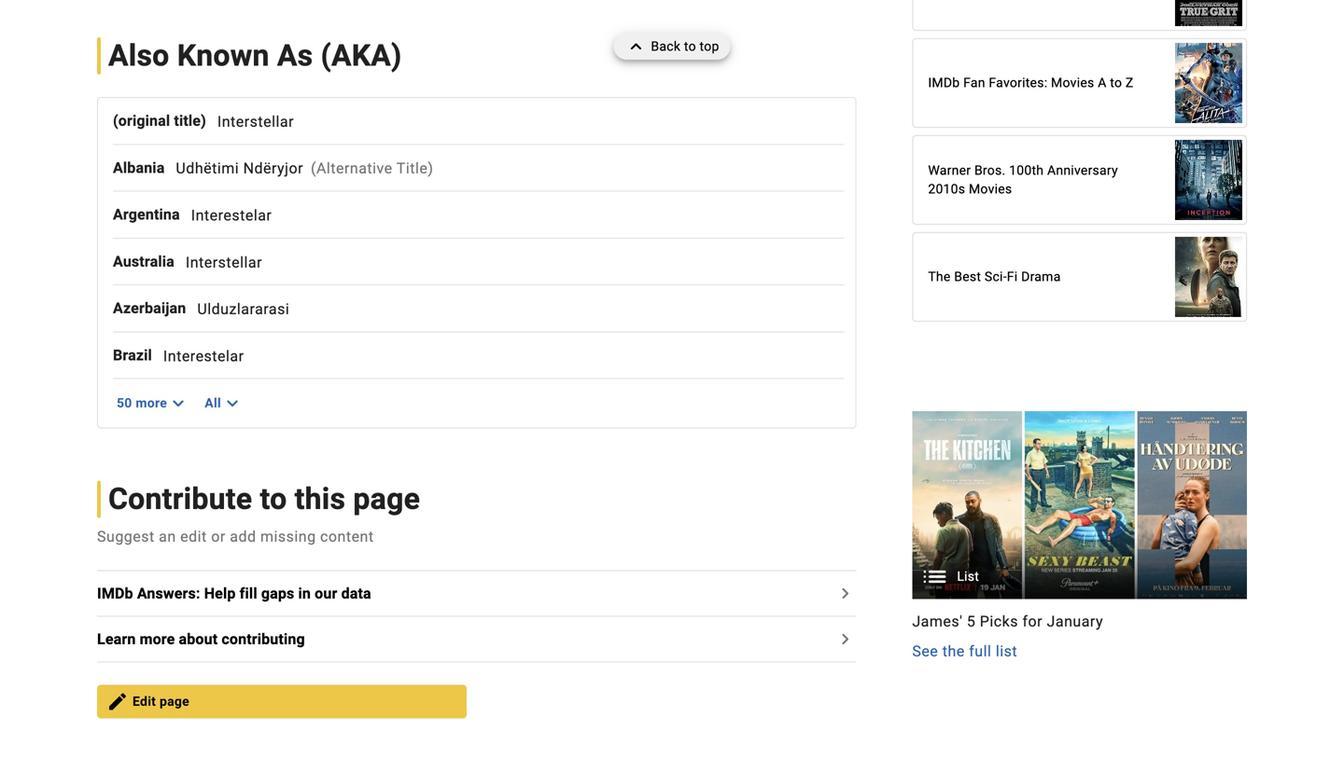 Task type: locate. For each thing, give the bounding box(es) containing it.
page inside button
[[160, 695, 190, 710]]

1 vertical spatial page
[[160, 695, 190, 710]]

or
[[211, 528, 226, 546]]

imdb answers: help fill gaps in our data button
[[97, 583, 383, 606]]

production art image
[[912, 411, 1247, 600]]

more for learn
[[140, 631, 175, 649]]

page right edit
[[160, 695, 190, 710]]

known
[[177, 38, 269, 73]]

the
[[928, 269, 951, 285]]

data
[[341, 585, 371, 603]]

0 vertical spatial imdb
[[928, 75, 960, 90]]

as
[[277, 38, 313, 73]]

jennifer connelly, christoph waltz, mahershala ali, eiza gonzález, rosa salazar, ed skrein, and keean johnson in alita: battle angel (2019) image
[[1175, 33, 1242, 133]]

(original title)
[[113, 112, 206, 130]]

movies down bros.
[[969, 181, 1012, 197]]

0 horizontal spatial page
[[160, 695, 190, 710]]

imdb inside button
[[97, 585, 133, 603]]

learn more about contributing
[[97, 631, 305, 649]]

interstellar up the ulduzlararasi
[[186, 254, 262, 271]]

edit image
[[106, 691, 129, 714]]

0 horizontal spatial imdb
[[97, 585, 133, 603]]

group
[[912, 411, 1247, 663]]

ulduzlararasi
[[197, 300, 290, 318]]

1 vertical spatial to
[[1110, 75, 1122, 90]]

1 vertical spatial more
[[140, 631, 175, 649]]

0 vertical spatial interestelar
[[191, 207, 272, 224]]

title)
[[397, 160, 434, 177]]

interstellar
[[217, 113, 294, 130], [186, 254, 262, 271]]

interestelar up all
[[163, 347, 244, 365]]

expand more image inside the 50 more button
[[167, 393, 190, 415]]

1 horizontal spatial movies
[[1051, 75, 1095, 90]]

bros.
[[975, 163, 1006, 178]]

to for contribute to this page
[[260, 482, 287, 517]]

argentina
[[113, 206, 180, 224]]

page
[[353, 482, 420, 517], [160, 695, 190, 710]]

to left z
[[1110, 75, 1122, 90]]

drama
[[1021, 269, 1061, 285]]

0 horizontal spatial movies
[[969, 181, 1012, 197]]

answers:
[[137, 585, 200, 603]]

to
[[684, 39, 696, 54], [1110, 75, 1122, 90], [260, 482, 287, 517]]

the best sci-fi drama link
[[913, 227, 1246, 327]]

more
[[136, 396, 167, 411], [140, 631, 175, 649]]

1 vertical spatial movies
[[969, 181, 1012, 197]]

to inside imdb fan favorites: movies a to z link
[[1110, 75, 1122, 90]]

1 vertical spatial interstellar
[[186, 254, 262, 271]]

gaps
[[261, 585, 294, 603]]

interestelar for brazil
[[163, 347, 244, 365]]

to inside back to top button
[[684, 39, 696, 54]]

contributing
[[222, 631, 305, 649]]

see the full list button
[[912, 641, 1018, 663]]

imdb up learn
[[97, 585, 133, 603]]

1 horizontal spatial expand more image
[[221, 393, 244, 415]]

more right learn
[[140, 631, 175, 649]]

0 vertical spatial to
[[684, 39, 696, 54]]

movies left the "a"
[[1051, 75, 1095, 90]]

1 horizontal spatial page
[[353, 482, 420, 517]]

movies
[[1051, 75, 1095, 90], [969, 181, 1012, 197]]

best
[[954, 269, 981, 285]]

5
[[967, 613, 976, 631]]

more right 50
[[136, 396, 167, 411]]

interestelar
[[191, 207, 272, 224], [163, 347, 244, 365]]

2 expand more image from the left
[[221, 393, 244, 415]]

1 horizontal spatial to
[[684, 39, 696, 54]]

imdb for imdb fan favorites: movies a to z
[[928, 75, 960, 90]]

favorites:
[[989, 75, 1048, 90]]

z
[[1126, 75, 1134, 90]]

movies inside 'warner bros. 100th anniversary 2010s movies'
[[969, 181, 1012, 197]]

0 vertical spatial interstellar
[[217, 113, 294, 130]]

to up missing
[[260, 482, 287, 517]]

australia
[[113, 253, 174, 271]]

1 vertical spatial imdb
[[97, 585, 133, 603]]

fi
[[1007, 269, 1018, 285]]

warner bros. 100th anniversary 2010s movies link
[[913, 130, 1246, 230]]

expand more image for 50 more
[[167, 393, 190, 415]]

see the full list
[[912, 643, 1018, 661]]

udhëtimi
[[176, 160, 239, 177]]

1 expand more image from the left
[[167, 393, 190, 415]]

edit
[[180, 528, 207, 546]]

expand more image right the 50 more button
[[221, 393, 244, 415]]

expand more image inside all button
[[221, 393, 244, 415]]

also
[[108, 38, 169, 73]]

full
[[969, 643, 992, 661]]

imdb left fan
[[928, 75, 960, 90]]

imdb fan favorites: movies a to z
[[928, 75, 1134, 90]]

contribute to this page
[[108, 482, 420, 517]]

james'
[[912, 613, 963, 631]]

2 horizontal spatial to
[[1110, 75, 1122, 90]]

0 horizontal spatial to
[[260, 482, 287, 517]]

list
[[996, 643, 1018, 661]]

a
[[1098, 75, 1107, 90]]

for
[[1023, 613, 1043, 631]]

warner bros. 100th anniversary 2010s movies
[[928, 163, 1118, 197]]

to left top
[[684, 39, 696, 54]]

more for 50
[[136, 396, 167, 411]]

1 vertical spatial interestelar
[[163, 347, 244, 365]]

interstellar up ndëryjor
[[217, 113, 294, 130]]

expand more image
[[167, 393, 190, 415], [221, 393, 244, 415]]

list
[[957, 570, 979, 585]]

1 horizontal spatial imdb
[[928, 75, 960, 90]]

interestelar down 'udhëtimi'
[[191, 207, 272, 224]]

expand more image left all
[[167, 393, 190, 415]]

forest whitaker, amy adams, and jeremy renner in arrival (2016) image
[[1175, 227, 1242, 327]]

2 vertical spatial to
[[260, 482, 287, 517]]

edit page button
[[97, 686, 467, 719]]

the best sci-fi drama
[[928, 269, 1061, 285]]

also known as (aka)
[[108, 38, 402, 73]]

list link
[[912, 412, 1247, 600]]

back
[[651, 39, 681, 54]]

go to learn more about contributing image
[[834, 629, 856, 651]]

0 horizontal spatial expand more image
[[167, 393, 190, 415]]

(aka)
[[321, 38, 402, 73]]

imdb
[[928, 75, 960, 90], [97, 585, 133, 603]]

back to top
[[651, 39, 719, 54]]

help
[[204, 585, 236, 603]]

an
[[159, 528, 176, 546]]

top
[[700, 39, 719, 54]]

0 vertical spatial more
[[136, 396, 167, 411]]

learn more about contributing button
[[97, 629, 316, 651]]

page up content
[[353, 482, 420, 517]]

0 vertical spatial movies
[[1051, 75, 1095, 90]]



Task type: vqa. For each thing, say whether or not it's contained in the screenshot.
Film in the bottom of the page
no



Task type: describe. For each thing, give the bounding box(es) containing it.
imdb fan favorites: movies a to z link
[[913, 33, 1246, 133]]

ndëryjor
[[243, 160, 303, 177]]

warner
[[928, 163, 971, 178]]

learn
[[97, 631, 136, 649]]

(alternative
[[311, 160, 393, 177]]

fill
[[240, 585, 257, 603]]

suggest
[[97, 528, 155, 546]]

this
[[295, 482, 346, 517]]

title)
[[174, 112, 206, 130]]

content
[[320, 528, 374, 546]]

2010s
[[928, 181, 965, 197]]

imdb answers: help fill gaps in our data
[[97, 585, 371, 603]]

brazil
[[113, 347, 152, 365]]

expand more image for all
[[221, 393, 244, 415]]

to for back to top
[[684, 39, 696, 54]]

azerbaijan
[[113, 300, 186, 318]]

picks
[[980, 613, 1018, 631]]

(original
[[113, 112, 170, 130]]

contribute
[[108, 482, 252, 517]]

100th
[[1009, 163, 1044, 178]]

about
[[179, 631, 218, 649]]

list group
[[912, 411, 1247, 600]]

leonardo dicaprio, tom berenger, michael caine, lukas haas, marion cotillard, joseph gordon-levitt, tom hardy, elliot page, ken watanabe, and dileep rao in inception (2010) image
[[1175, 130, 1242, 230]]

group containing james' 5 picks for january
[[912, 411, 1247, 663]]

also known as (aka) link
[[97, 37, 438, 75]]

udhëtimi ndëryjor (alternative title)
[[176, 160, 434, 177]]

fan
[[963, 75, 986, 90]]

january
[[1047, 613, 1103, 631]]

expand less image
[[625, 34, 651, 60]]

suggest an edit or add missing content
[[97, 528, 374, 546]]

interstellar for australia
[[186, 254, 262, 271]]

james' 5 picks for january
[[912, 613, 1103, 631]]

add
[[230, 528, 256, 546]]

anniversary
[[1047, 163, 1118, 178]]

0 vertical spatial page
[[353, 482, 420, 517]]

all button
[[199, 387, 244, 421]]

albania
[[113, 159, 165, 177]]

edit page
[[133, 695, 190, 710]]

50 more
[[117, 396, 167, 411]]

missing
[[260, 528, 316, 546]]

all
[[205, 396, 221, 411]]

50
[[117, 396, 132, 411]]

our
[[315, 585, 337, 603]]

interestelar for argentina
[[191, 207, 272, 224]]

edit
[[133, 695, 156, 710]]

back to top button
[[614, 34, 731, 60]]

sci-
[[985, 269, 1007, 285]]

see
[[912, 643, 938, 661]]

go to imdb answers: help fill gaps in our data image
[[834, 583, 856, 606]]

in
[[298, 585, 311, 603]]

the
[[943, 643, 965, 661]]

50 more button
[[113, 387, 190, 421]]

imdb for imdb answers: help fill gaps in our data
[[97, 585, 133, 603]]

james' 5 picks for january link
[[912, 611, 1247, 633]]

interstellar for (original title)
[[217, 113, 294, 130]]



